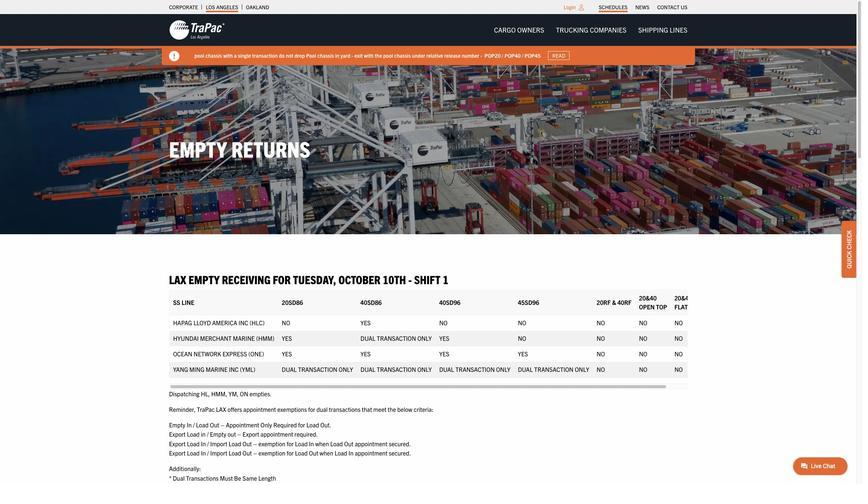 Task type: describe. For each thing, give the bounding box(es) containing it.
lines
[[670, 26, 688, 34]]

additionally:
[[169, 465, 201, 473]]

below
[[398, 406, 413, 413]]

ocean
[[173, 351, 192, 358]]

yang ming marine inc (yml)
[[173, 366, 255, 374]]

empty
[[189, 272, 220, 287]]

release
[[444, 52, 461, 59]]

us
[[681, 4, 688, 10]]

rack
[[690, 304, 705, 311]]

empty returns
[[169, 135, 311, 162]]

40sd86
[[361, 299, 382, 307]]

(yml)
[[240, 366, 255, 374]]

corporate link
[[169, 2, 198, 12]]

dual
[[173, 475, 185, 482]]

pop45
[[525, 52, 541, 59]]

login
[[564, 4, 576, 10]]

shipping
[[639, 26, 669, 34]]

trucking companies link
[[550, 23, 633, 37]]

yard
[[340, 52, 350, 59]]

that
[[362, 406, 372, 413]]

– right out
[[237, 431, 241, 438]]

pop20
[[485, 52, 501, 59]]

top
[[656, 304, 667, 311]]

the inside banner
[[375, 52, 382, 59]]

news link
[[636, 2, 650, 12]]

must
[[220, 475, 233, 482]]

oakland
[[246, 4, 269, 10]]

oakland link
[[246, 2, 269, 12]]

20rf & 40rf
[[597, 299, 632, 307]]

dispatching
[[169, 391, 200, 398]]

20rf
[[597, 299, 611, 307]]

40rf
[[618, 299, 632, 307]]

2 pool from the left
[[383, 52, 393, 59]]

hapag lloyd america inc (hlc)
[[173, 320, 265, 327]]

flat
[[675, 304, 688, 311]]

reminder, trapac lax offers appointment exemptions for dual transactions that meet the below criteria:
[[169, 406, 434, 413]]

1 horizontal spatial the
[[388, 406, 396, 413]]

1
[[443, 272, 449, 287]]

quick check
[[846, 231, 853, 269]]

menu bar containing schedules
[[595, 2, 692, 12]]

hl,
[[201, 391, 210, 398]]

hmm,
[[211, 391, 227, 398]]

trucking companies
[[556, 26, 627, 34]]

on
[[240, 391, 248, 398]]

(hmm)
[[256, 335, 275, 342]]

required
[[274, 421, 297, 429]]

schedules
[[599, 4, 628, 10]]

offers
[[228, 406, 242, 413]]

shipping lines
[[639, 26, 688, 34]]

quick check link
[[842, 221, 857, 278]]

hyundai
[[173, 335, 199, 342]]

40sd96
[[439, 299, 461, 307]]

(hlc)
[[250, 320, 265, 327]]

shift
[[414, 272, 441, 287]]

empty in / load out – appointment only required for load out. export load in / empty out – export appointment required. export load in / import load out – exemption for load in when load out appointment secured. export load in / import load out – exemption for load out when load in appointment secured.
[[169, 421, 411, 457]]

transactions
[[186, 475, 219, 482]]

– up 'same'
[[253, 450, 257, 457]]

in inside empty in / load out – appointment only required for load out. export load in / empty out – export appointment required. export load in / import load out – exemption for load in when load out appointment secured. export load in / import load out – exemption for load out when load in appointment secured.
[[201, 431, 206, 438]]

appointment
[[226, 421, 259, 429]]

2 import from the top
[[210, 450, 227, 457]]

1 pool from the left
[[194, 52, 204, 59]]

express
[[223, 351, 247, 358]]

dual
[[317, 406, 328, 413]]

pop40
[[505, 52, 521, 59]]

cargo
[[494, 26, 516, 34]]

empty for empty returns
[[169, 135, 227, 162]]

2 chassis from the left
[[317, 52, 334, 59]]

2 exemption from the top
[[259, 450, 286, 457]]

45sd96
[[518, 299, 539, 307]]

0 horizontal spatial -
[[352, 52, 353, 59]]

open
[[639, 304, 655, 311]]

hapag
[[173, 320, 192, 327]]

ss line
[[173, 299, 194, 307]]

reminder,
[[169, 406, 196, 413]]

in inside banner
[[335, 52, 339, 59]]

transaction
[[252, 52, 278, 59]]

additionally: * dual transactions must be same length
[[169, 465, 276, 482]]

1 chassis from the left
[[205, 52, 222, 59]]

under
[[412, 52, 425, 59]]

los angeles
[[206, 4, 238, 10]]

&
[[612, 299, 617, 307]]

only
[[261, 421, 272, 429]]

hyundai merchant marine (hmm)
[[173, 335, 275, 342]]

required.
[[295, 431, 318, 438]]



Task type: locate. For each thing, give the bounding box(es) containing it.
1 vertical spatial import
[[210, 450, 227, 457]]

when down "required."
[[315, 440, 329, 448]]

lax up ss
[[169, 272, 186, 287]]

do
[[279, 52, 285, 59]]

20&40 up open
[[639, 295, 657, 302]]

marine for ming
[[206, 366, 228, 374]]

pool right exit
[[383, 52, 393, 59]]

contact us
[[658, 4, 688, 10]]

ming
[[190, 366, 204, 374]]

lax left offers
[[216, 406, 226, 413]]

in down trapac
[[201, 431, 206, 438]]

chassis
[[205, 52, 222, 59], [317, 52, 334, 59], [394, 52, 411, 59]]

october
[[339, 272, 381, 287]]

the right exit
[[375, 52, 382, 59]]

dual transaction only
[[361, 335, 432, 342], [282, 366, 353, 374], [361, 366, 432, 374], [439, 366, 511, 374], [518, 366, 590, 374]]

2 horizontal spatial -
[[480, 52, 482, 59]]

out
[[228, 431, 236, 438]]

be
[[234, 475, 241, 482]]

1 horizontal spatial 20&40
[[675, 295, 693, 302]]

out up 'same'
[[243, 450, 252, 457]]

20&40 flat rack
[[675, 295, 705, 311]]

3 chassis from the left
[[394, 52, 411, 59]]

relative
[[426, 52, 443, 59]]

when down the out.
[[320, 450, 333, 457]]

20sd86
[[282, 299, 303, 307]]

los
[[206, 4, 215, 10]]

0 vertical spatial the
[[375, 52, 382, 59]]

exemption up length
[[259, 450, 286, 457]]

1 vertical spatial menu bar
[[488, 23, 694, 37]]

1 vertical spatial empty
[[169, 421, 185, 429]]

0 vertical spatial import
[[210, 440, 227, 448]]

2 horizontal spatial chassis
[[394, 52, 411, 59]]

empty
[[169, 135, 227, 162], [169, 421, 185, 429], [210, 431, 226, 438]]

out down "required."
[[309, 450, 318, 457]]

- right 10th
[[409, 272, 412, 287]]

20&40
[[639, 295, 657, 302], [675, 295, 693, 302]]

owners
[[518, 26, 544, 34]]

0 horizontal spatial with
[[223, 52, 233, 59]]

los angeles image
[[169, 20, 225, 40]]

1 horizontal spatial in
[[335, 52, 339, 59]]

for
[[273, 272, 291, 287]]

chassis right pool
[[317, 52, 334, 59]]

contact us link
[[658, 2, 688, 12]]

1 vertical spatial exemption
[[259, 450, 286, 457]]

receiving
[[222, 272, 271, 287]]

exemption down only
[[259, 440, 286, 448]]

0 vertical spatial when
[[315, 440, 329, 448]]

chassis left a
[[205, 52, 222, 59]]

1 horizontal spatial with
[[364, 52, 373, 59]]

companies
[[590, 26, 627, 34]]

transactions
[[329, 406, 361, 413]]

lloyd
[[194, 320, 211, 327]]

lax
[[169, 272, 186, 287], [216, 406, 226, 413]]

1 horizontal spatial lax
[[216, 406, 226, 413]]

secured.
[[389, 440, 411, 448], [389, 450, 411, 457]]

ss
[[173, 299, 180, 307]]

network
[[194, 351, 221, 358]]

login link
[[564, 4, 576, 10]]

1 horizontal spatial marine
[[233, 335, 255, 342]]

0 vertical spatial exemption
[[259, 440, 286, 448]]

marine up 'express'
[[233, 335, 255, 342]]

inc left (yml)
[[229, 366, 239, 374]]

in
[[335, 52, 339, 59], [201, 431, 206, 438]]

0 vertical spatial secured.
[[389, 440, 411, 448]]

out down the appointment
[[243, 440, 252, 448]]

yang
[[173, 366, 188, 374]]

pool
[[194, 52, 204, 59], [383, 52, 393, 59]]

with left a
[[223, 52, 233, 59]]

20&40 open top
[[639, 295, 667, 311]]

in left the yard
[[335, 52, 339, 59]]

out.
[[321, 421, 332, 429]]

20&40 for open
[[639, 295, 657, 302]]

20&40 inside 20&40 flat rack
[[675, 295, 693, 302]]

20&40 inside 20&40 open top
[[639, 295, 657, 302]]

meet
[[374, 406, 387, 413]]

/
[[502, 52, 503, 59], [522, 52, 523, 59], [193, 421, 195, 429], [207, 431, 209, 438], [207, 440, 209, 448], [207, 450, 209, 457]]

– down the appointment
[[253, 440, 257, 448]]

1 import from the top
[[210, 440, 227, 448]]

out down transactions
[[344, 440, 354, 448]]

-
[[352, 52, 353, 59], [480, 52, 482, 59], [409, 272, 412, 287]]

menu bar down light image
[[488, 23, 694, 37]]

2 vertical spatial empty
[[210, 431, 226, 438]]

tuesday,
[[293, 272, 336, 287]]

2 secured. from the top
[[389, 450, 411, 457]]

out down trapac
[[210, 421, 219, 429]]

marine for merchant
[[233, 335, 255, 342]]

1 exemption from the top
[[259, 440, 286, 448]]

20&40 up "flat"
[[675, 295, 693, 302]]

not
[[286, 52, 293, 59]]

marine down ocean network express (one)
[[206, 366, 228, 374]]

(one)
[[249, 351, 264, 358]]

the right "meet"
[[388, 406, 396, 413]]

menu bar
[[595, 2, 692, 12], [488, 23, 694, 37]]

the
[[375, 52, 382, 59], [388, 406, 396, 413]]

for
[[308, 406, 315, 413], [298, 421, 305, 429], [287, 440, 294, 448], [287, 450, 294, 457]]

1 vertical spatial marine
[[206, 366, 228, 374]]

0 vertical spatial lax
[[169, 272, 186, 287]]

solid image
[[169, 51, 180, 62]]

1 20&40 from the left
[[639, 295, 657, 302]]

inc
[[239, 320, 248, 327], [229, 366, 239, 374]]

1 vertical spatial when
[[320, 450, 333, 457]]

line
[[182, 299, 194, 307]]

cargo owners link
[[488, 23, 550, 37]]

*
[[169, 475, 172, 482]]

1 horizontal spatial -
[[409, 272, 412, 287]]

ym,
[[229, 391, 239, 398]]

1 with from the left
[[223, 52, 233, 59]]

1 secured. from the top
[[389, 440, 411, 448]]

chassis left under
[[394, 52, 411, 59]]

read
[[552, 52, 566, 59]]

empty for empty in / load out – appointment only required for load out. export load in / empty out – export appointment required. export load in / import load out – exemption for load in when load out appointment secured. export load in / import load out – exemption for load out when load in appointment secured.
[[169, 421, 185, 429]]

- right number
[[480, 52, 482, 59]]

2 with from the left
[[364, 52, 373, 59]]

trucking
[[556, 26, 589, 34]]

0 horizontal spatial in
[[201, 431, 206, 438]]

0 vertical spatial in
[[335, 52, 339, 59]]

1 vertical spatial inc
[[229, 366, 239, 374]]

schedules link
[[599, 2, 628, 12]]

0 vertical spatial marine
[[233, 335, 255, 342]]

america
[[212, 320, 237, 327]]

pool
[[306, 52, 316, 59]]

inc left (hlc)
[[239, 320, 248, 327]]

light image
[[579, 4, 584, 10]]

with right exit
[[364, 52, 373, 59]]

inc for (hlc)
[[239, 320, 248, 327]]

yes
[[361, 320, 371, 327], [282, 335, 292, 342], [439, 335, 450, 342], [282, 351, 292, 358], [361, 351, 371, 358], [439, 351, 450, 358], [518, 351, 528, 358]]

dual
[[361, 335, 376, 342], [282, 366, 297, 374], [361, 366, 376, 374], [439, 366, 454, 374], [518, 366, 533, 374]]

empties.
[[250, 391, 272, 398]]

0 horizontal spatial marine
[[206, 366, 228, 374]]

2 20&40 from the left
[[675, 295, 693, 302]]

1 horizontal spatial pool
[[383, 52, 393, 59]]

0 horizontal spatial the
[[375, 52, 382, 59]]

banner
[[0, 14, 863, 65]]

0 vertical spatial menu bar
[[595, 2, 692, 12]]

menu bar up 'shipping'
[[595, 2, 692, 12]]

20&40 for flat
[[675, 295, 693, 302]]

check
[[846, 231, 853, 250]]

exemptions
[[277, 406, 307, 413]]

no
[[282, 320, 290, 327], [439, 320, 448, 327], [518, 320, 527, 327], [597, 320, 605, 327], [639, 320, 648, 327], [675, 320, 683, 327], [518, 335, 527, 342], [597, 335, 605, 342], [639, 335, 648, 342], [675, 335, 683, 342], [597, 351, 605, 358], [639, 351, 648, 358], [675, 351, 683, 358], [597, 366, 605, 374], [639, 366, 648, 374], [675, 366, 683, 374]]

0 horizontal spatial chassis
[[205, 52, 222, 59]]

– left the appointment
[[221, 421, 225, 429]]

0 horizontal spatial lax
[[169, 272, 186, 287]]

1 vertical spatial lax
[[216, 406, 226, 413]]

read link
[[548, 51, 570, 60]]

in
[[187, 421, 192, 429], [201, 440, 206, 448], [309, 440, 314, 448], [201, 450, 206, 457], [349, 450, 354, 457]]

banner containing cargo owners
[[0, 14, 863, 65]]

returns
[[231, 135, 311, 162]]

trapac
[[197, 406, 215, 413]]

1 horizontal spatial chassis
[[317, 52, 334, 59]]

1 vertical spatial in
[[201, 431, 206, 438]]

0 vertical spatial empty
[[169, 135, 227, 162]]

menu bar containing cargo owners
[[488, 23, 694, 37]]

exit
[[354, 52, 363, 59]]

menu bar inside banner
[[488, 23, 694, 37]]

- left exit
[[352, 52, 353, 59]]

1 vertical spatial secured.
[[389, 450, 411, 457]]

contact
[[658, 4, 680, 10]]

1 vertical spatial the
[[388, 406, 396, 413]]

0 vertical spatial inc
[[239, 320, 248, 327]]

with
[[223, 52, 233, 59], [364, 52, 373, 59]]

inc for (yml)
[[229, 366, 239, 374]]

ocean network express (one)
[[173, 351, 264, 358]]

exemption
[[259, 440, 286, 448], [259, 450, 286, 457]]

0 horizontal spatial 20&40
[[639, 295, 657, 302]]

pool right solid icon
[[194, 52, 204, 59]]

los angeles link
[[206, 2, 238, 12]]

corporate
[[169, 4, 198, 10]]

0 horizontal spatial pool
[[194, 52, 204, 59]]

drop
[[294, 52, 305, 59]]

length
[[259, 475, 276, 482]]

quick
[[846, 251, 853, 269]]



Task type: vqa. For each thing, say whether or not it's contained in the screenshot.
Empty Returns
yes



